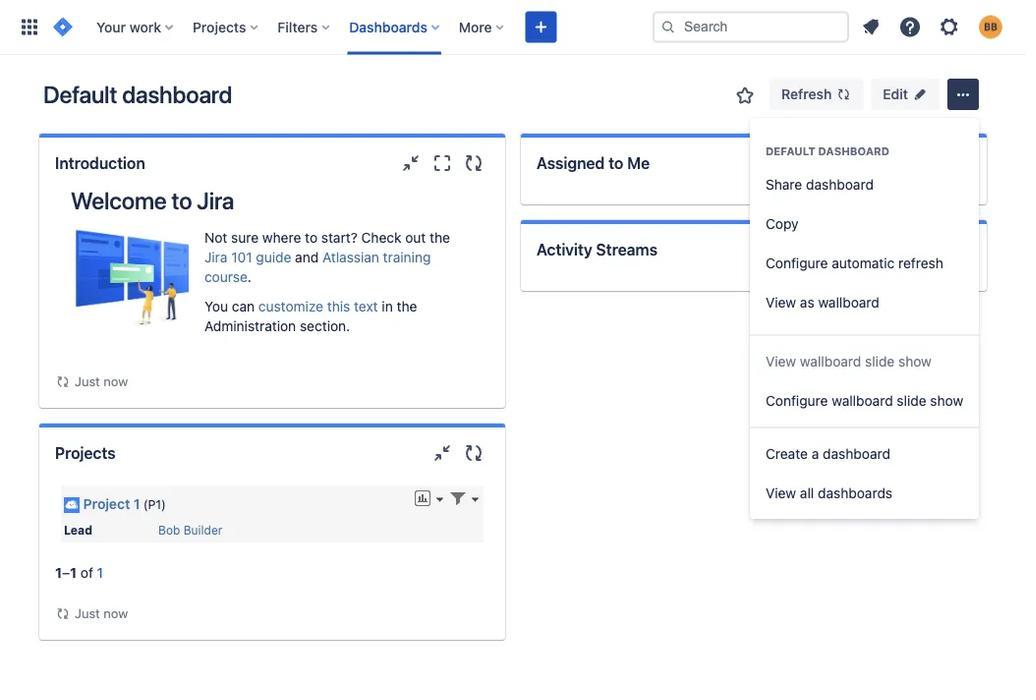 Task type: locate. For each thing, give the bounding box(es) containing it.
the right in
[[397, 298, 417, 315]]

welcome to jira
[[71, 187, 234, 214]]

just
[[75, 374, 100, 389], [75, 606, 100, 621]]

bob
[[158, 523, 180, 537]]

to left me
[[609, 154, 624, 173]]

Search field
[[653, 11, 850, 43]]

projects region
[[55, 479, 490, 624]]

0 vertical spatial show
[[899, 353, 932, 370]]

as
[[800, 294, 815, 311]]

0 horizontal spatial slide
[[865, 353, 895, 370]]

3 view from the top
[[766, 485, 797, 501]]

configure wallboard slide show button
[[750, 382, 980, 421]]

1 vertical spatial just now
[[75, 606, 128, 621]]

just inside introduction region
[[75, 374, 100, 389]]

wallboard down configure automatic refresh
[[819, 294, 880, 311]]

slide up configure wallboard slide show
[[865, 353, 895, 370]]

check
[[361, 230, 402, 246]]

refresh introduction image
[[462, 151, 486, 175]]

the right out
[[430, 230, 450, 246]]

slide inside 'link'
[[865, 353, 895, 370]]

work
[[130, 19, 161, 35]]

show
[[899, 353, 932, 370], [931, 393, 964, 409]]

banner
[[0, 0, 1027, 55]]

wallboard for view
[[800, 353, 862, 370]]

me
[[627, 154, 650, 173]]

you can customize this text
[[205, 298, 378, 315]]

assigned
[[537, 154, 605, 173]]

2 now from the top
[[104, 606, 128, 621]]

2 vertical spatial to
[[305, 230, 318, 246]]

0 horizontal spatial default dashboard
[[43, 81, 232, 108]]

2 vertical spatial view
[[766, 485, 797, 501]]

default dashboard down your work dropdown button on the top
[[43, 81, 232, 108]]

1 vertical spatial now
[[104, 606, 128, 621]]

0 vertical spatial an arrow curved in a circular way on the button that refreshes the dashboard image
[[55, 374, 71, 390]]

view inside default dashboard group
[[766, 294, 797, 311]]

0 vertical spatial just now
[[75, 374, 128, 389]]

just for projects
[[75, 606, 100, 621]]

configure up "create"
[[766, 393, 828, 409]]

course
[[205, 269, 248, 285]]

0 vertical spatial now
[[104, 374, 128, 389]]

1 an arrow curved in a circular way on the button that refreshes the dashboard image from the top
[[55, 374, 71, 390]]

introduction
[[55, 154, 145, 173]]

1 now from the top
[[104, 374, 128, 389]]

1 vertical spatial an arrow curved in a circular way on the button that refreshes the dashboard image
[[55, 606, 71, 622]]

0 vertical spatial projects
[[193, 19, 246, 35]]

jira
[[197, 187, 234, 214], [205, 249, 228, 265]]

slide for configure wallboard slide show
[[897, 393, 927, 409]]

an arrow curved in a circular way on the button that refreshes the dashboard image
[[55, 374, 71, 390], [55, 606, 71, 622]]

2 vertical spatial wallboard
[[832, 393, 893, 409]]

slide inside "button"
[[897, 393, 927, 409]]

0 vertical spatial view
[[766, 294, 797, 311]]

help image
[[899, 15, 922, 39]]

dashboard up copy button
[[806, 177, 874, 193]]

1 view from the top
[[766, 294, 797, 311]]

1 vertical spatial show
[[931, 393, 964, 409]]

jira software image
[[51, 15, 75, 39], [51, 15, 75, 39]]

the
[[430, 230, 450, 246], [397, 298, 417, 315]]

just now inside "projects" "region"
[[75, 606, 128, 621]]

banner containing your work
[[0, 0, 1027, 55]]

in
[[382, 298, 393, 315]]

can
[[232, 298, 255, 315]]

minimize introduction image
[[399, 151, 423, 175]]

in the administration section.
[[205, 298, 417, 334]]

show for view wallboard slide show
[[899, 353, 932, 370]]

1 horizontal spatial default dashboard
[[766, 145, 890, 158]]

your work
[[96, 19, 161, 35]]

1 vertical spatial projects
[[55, 444, 116, 463]]

configure up as
[[766, 255, 828, 271]]

guide
[[256, 249, 291, 265]]

to up and
[[305, 230, 318, 246]]

0 vertical spatial the
[[430, 230, 450, 246]]

project
[[83, 496, 130, 512]]

dashboard inside create a dashboard button
[[823, 446, 891, 462]]

0 horizontal spatial projects
[[55, 444, 116, 463]]

wallboard
[[819, 294, 880, 311], [800, 353, 862, 370], [832, 393, 893, 409]]

now
[[104, 374, 128, 389], [104, 606, 128, 621]]

wallboard inside "button"
[[832, 393, 893, 409]]

1 vertical spatial the
[[397, 298, 417, 315]]

dashboard up dashboards
[[823, 446, 891, 462]]

filters
[[278, 19, 318, 35]]

wallboard inside 'link'
[[800, 353, 862, 370]]

now inside introduction region
[[104, 374, 128, 389]]

refresh
[[899, 255, 944, 271]]

1 vertical spatial slide
[[897, 393, 927, 409]]

default
[[43, 81, 117, 108], [766, 145, 816, 158]]

2 group from the top
[[750, 427, 980, 519]]

view down view as wallboard
[[766, 353, 797, 370]]

projects up project at the bottom left of page
[[55, 444, 116, 463]]

configure for configure automatic refresh
[[766, 255, 828, 271]]

default up introduction
[[43, 81, 117, 108]]

configure automatic refresh button
[[750, 244, 980, 283]]

menu
[[750, 118, 980, 519]]

training
[[383, 249, 431, 265]]

2 an arrow curved in a circular way on the button that refreshes the dashboard image from the top
[[55, 606, 71, 622]]

group
[[750, 334, 980, 427], [750, 427, 980, 519]]

jira up not
[[197, 187, 234, 214]]

project 1 (p1)
[[83, 496, 166, 512]]

slide down view wallboard slide show 'link'
[[897, 393, 927, 409]]

101
[[231, 249, 252, 265]]

1 link
[[97, 565, 103, 581]]

2 just from the top
[[75, 606, 100, 621]]

now for introduction
[[104, 374, 128, 389]]

0 horizontal spatial to
[[172, 187, 192, 214]]

show down view wallboard slide show 'link'
[[931, 393, 964, 409]]

wallboard inside default dashboard group
[[819, 294, 880, 311]]

view inside 'link'
[[766, 353, 797, 370]]

2 view from the top
[[766, 353, 797, 370]]

1 vertical spatial wallboard
[[800, 353, 862, 370]]

notifications image
[[859, 15, 883, 39]]

1 horizontal spatial the
[[430, 230, 450, 246]]

jira inside not sure where to start? check out the jira 101 guide and
[[205, 249, 228, 265]]

show for configure wallboard slide show
[[931, 393, 964, 409]]

view as wallboard link
[[750, 283, 980, 323]]

default dashboard inside group
[[766, 145, 890, 158]]

default dashboard up the "share dashboard"
[[766, 145, 890, 158]]

show inside "button"
[[931, 393, 964, 409]]

automatic
[[832, 255, 895, 271]]

view as wallboard
[[766, 294, 880, 311]]

0 vertical spatial wallboard
[[819, 294, 880, 311]]

to inside not sure where to start? check out the jira 101 guide and
[[305, 230, 318, 246]]

introduction region
[[55, 187, 490, 392]]

dashboard inside share dashboard button
[[806, 177, 874, 193]]

share dashboard
[[766, 177, 874, 193]]

configure for configure wallboard slide show
[[766, 393, 828, 409]]

1 vertical spatial configure
[[766, 393, 828, 409]]

1 vertical spatial default
[[766, 145, 816, 158]]

to
[[609, 154, 624, 173], [172, 187, 192, 214], [305, 230, 318, 246]]

view wallboard slide show
[[766, 353, 932, 370]]

projects right the work
[[193, 19, 246, 35]]

view for view as wallboard
[[766, 294, 797, 311]]

view
[[766, 294, 797, 311], [766, 353, 797, 370], [766, 485, 797, 501]]

0 vertical spatial configure
[[766, 255, 828, 271]]

you
[[205, 298, 228, 315]]

1 horizontal spatial to
[[305, 230, 318, 246]]

settings image
[[938, 15, 962, 39]]

0 horizontal spatial default
[[43, 81, 117, 108]]

your
[[96, 19, 126, 35]]

customize this text link
[[258, 298, 378, 315]]

1 just from the top
[[75, 374, 100, 389]]

1 horizontal spatial projects
[[193, 19, 246, 35]]

view for view all dashboards
[[766, 485, 797, 501]]

refresh image
[[836, 87, 852, 102]]

0 vertical spatial default
[[43, 81, 117, 108]]

view left as
[[766, 294, 797, 311]]

star default dashboard image
[[734, 84, 757, 107]]

more dashboard actions image
[[952, 83, 975, 106]]

edit
[[883, 86, 909, 102]]

configure automatic refresh
[[766, 255, 944, 271]]

1 vertical spatial default dashboard
[[766, 145, 890, 158]]

an arrow curved in a circular way on the button that refreshes the dashboard image inside "projects" "region"
[[55, 606, 71, 622]]

now inside "projects" "region"
[[104, 606, 128, 621]]

0 horizontal spatial the
[[397, 298, 417, 315]]

an arrow curved in a circular way on the button that refreshes the dashboard image inside introduction region
[[55, 374, 71, 390]]

to for jira
[[172, 187, 192, 214]]

builder
[[184, 523, 223, 537]]

1 – 1 of 1
[[55, 565, 103, 581]]

default up share
[[766, 145, 816, 158]]

just now for projects
[[75, 606, 128, 621]]

view left all
[[766, 485, 797, 501]]

1 horizontal spatial slide
[[897, 393, 927, 409]]

your work button
[[90, 11, 181, 43]]

wallboard down view wallboard slide show 'link'
[[832, 393, 893, 409]]

configure wallboard slide show
[[766, 393, 964, 409]]

1 horizontal spatial default
[[766, 145, 816, 158]]

maximize introduction image
[[431, 151, 454, 175]]

menu containing share dashboard
[[750, 118, 980, 519]]

0 vertical spatial to
[[609, 154, 624, 173]]

jira down not
[[205, 249, 228, 265]]

refresh activity streams image
[[944, 238, 968, 262]]

just now
[[75, 374, 128, 389], [75, 606, 128, 621]]

1 just now from the top
[[75, 374, 128, 389]]

more
[[459, 19, 492, 35]]

just inside "projects" "region"
[[75, 606, 100, 621]]

section.
[[300, 318, 350, 334]]

2 horizontal spatial to
[[609, 154, 624, 173]]

dashboards button
[[343, 11, 447, 43]]

just now for introduction
[[75, 374, 128, 389]]

default dashboard
[[43, 81, 232, 108], [766, 145, 890, 158]]

0 vertical spatial just
[[75, 374, 100, 389]]

1 vertical spatial just
[[75, 606, 100, 621]]

text
[[354, 298, 378, 315]]

wallboard for configure
[[832, 393, 893, 409]]

1 group from the top
[[750, 334, 980, 427]]

dashboard down the work
[[122, 81, 232, 108]]

configure inside configure wallboard slide show "button"
[[766, 393, 828, 409]]

2 configure from the top
[[766, 393, 828, 409]]

to for me
[[609, 154, 624, 173]]

configure inside 'configure automatic refresh' button
[[766, 255, 828, 271]]

projects button
[[187, 11, 266, 43]]

this
[[327, 298, 350, 315]]

to right welcome
[[172, 187, 192, 214]]

maximize activity streams image
[[912, 238, 936, 262]]

sure
[[231, 230, 259, 246]]

projects
[[193, 19, 246, 35], [55, 444, 116, 463]]

and
[[295, 249, 319, 265]]

1 vertical spatial to
[[172, 187, 192, 214]]

atlassian training course
[[205, 249, 431, 285]]

minimize projects image
[[431, 441, 454, 465]]

your profile and settings image
[[979, 15, 1003, 39]]

show inside 'link'
[[899, 353, 932, 370]]

show up configure wallboard slide show
[[899, 353, 932, 370]]

1 configure from the top
[[766, 255, 828, 271]]

now for projects
[[104, 606, 128, 621]]

copy button
[[750, 205, 980, 244]]

appswitcher icon image
[[18, 15, 41, 39]]

administration
[[205, 318, 296, 334]]

just now inside introduction region
[[75, 374, 128, 389]]

configure
[[766, 255, 828, 271], [766, 393, 828, 409]]

1 vertical spatial view
[[766, 353, 797, 370]]

2 just now from the top
[[75, 606, 128, 621]]

1 vertical spatial jira
[[205, 249, 228, 265]]

dashboards
[[818, 485, 893, 501]]

1
[[134, 496, 140, 512], [55, 565, 62, 581], [70, 565, 77, 581], [97, 565, 103, 581]]

slide
[[865, 353, 895, 370], [897, 393, 927, 409]]

wallboard up configure wallboard slide show
[[800, 353, 862, 370]]

0 vertical spatial slide
[[865, 353, 895, 370]]

refresh button
[[770, 79, 864, 110]]



Task type: describe. For each thing, give the bounding box(es) containing it.
search image
[[661, 19, 677, 35]]

default inside group
[[766, 145, 816, 158]]

view all dashboards link
[[750, 474, 980, 513]]

not
[[205, 230, 227, 246]]

atlassian
[[323, 249, 379, 265]]

customize
[[258, 298, 324, 315]]

share dashboard button
[[750, 165, 980, 205]]

create
[[766, 446, 808, 462]]

create a dashboard button
[[750, 435, 980, 474]]

0 vertical spatial default dashboard
[[43, 81, 232, 108]]

view for view wallboard slide show
[[766, 353, 797, 370]]

edit icon image
[[912, 87, 928, 102]]

the inside in the administration section.
[[397, 298, 417, 315]]

dashboards
[[349, 19, 428, 35]]

.
[[248, 269, 252, 285]]

group containing create a dashboard
[[750, 427, 980, 519]]

bob builder link
[[158, 523, 223, 537]]

create a dashboard
[[766, 446, 891, 462]]

streams
[[596, 240, 658, 259]]

(p1)
[[143, 497, 166, 511]]

an arrow curved in a circular way on the button that refreshes the dashboard image for projects
[[55, 606, 71, 622]]

group containing view wallboard slide show
[[750, 334, 980, 427]]

primary element
[[12, 0, 653, 55]]

create image
[[530, 15, 553, 39]]

default dashboard group
[[750, 124, 980, 328]]

–
[[62, 565, 70, 581]]

share
[[766, 177, 803, 193]]

just for introduction
[[75, 374, 100, 389]]

not sure where to start? check out the jira 101 guide and
[[205, 230, 450, 265]]

activity streams
[[537, 240, 658, 259]]

jira 101 guide link
[[205, 249, 291, 265]]

view wallboard slide show link
[[750, 342, 980, 382]]

dashboard up share dashboard button
[[819, 145, 890, 158]]

where
[[262, 230, 301, 246]]

refresh projects image
[[462, 441, 486, 465]]

refresh
[[782, 86, 832, 102]]

welcome
[[71, 187, 167, 214]]

slide for view wallboard slide show
[[865, 353, 895, 370]]

view all dashboards
[[766, 485, 893, 501]]

an arrow curved in a circular way on the button that refreshes the dashboard image for introduction
[[55, 374, 71, 390]]

a
[[812, 446, 819, 462]]

edit link
[[872, 79, 940, 110]]

0 vertical spatial jira
[[197, 187, 234, 214]]

more button
[[453, 11, 512, 43]]

assigned to me
[[537, 154, 650, 173]]

of
[[80, 565, 93, 581]]

project 1 link
[[83, 496, 140, 512]]

the inside not sure where to start? check out the jira 101 guide and
[[430, 230, 450, 246]]

atlassian training course link
[[205, 249, 431, 285]]

lead
[[64, 523, 92, 537]]

activity
[[537, 240, 593, 259]]

bob builder
[[158, 523, 223, 537]]

projects inside popup button
[[193, 19, 246, 35]]

start?
[[321, 230, 358, 246]]

out
[[405, 230, 426, 246]]

copy
[[766, 216, 799, 232]]

filters button
[[272, 11, 338, 43]]

all
[[800, 485, 814, 501]]



Task type: vqa. For each thing, say whether or not it's contained in the screenshot.
Refresh Activity Streams icon
yes



